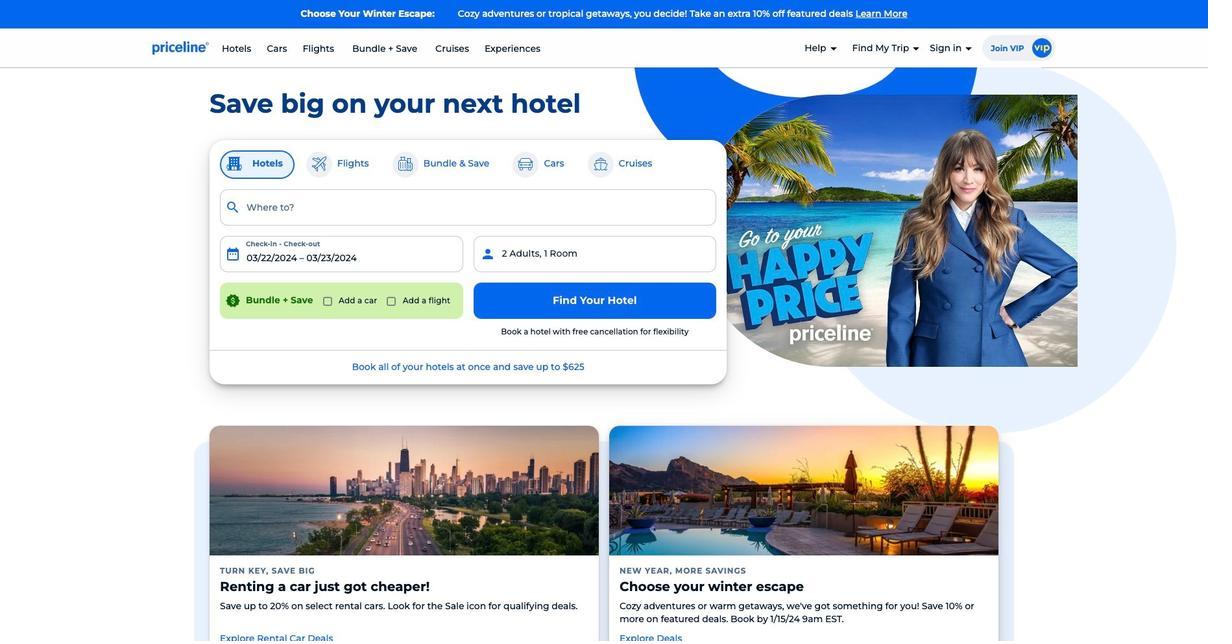 Task type: locate. For each thing, give the bounding box(es) containing it.
None field
[[220, 189, 717, 226]]

types of travel tab list
[[220, 150, 717, 179]]

Where to? field
[[220, 189, 717, 226]]



Task type: vqa. For each thing, say whether or not it's contained in the screenshot.
Field
yes



Task type: describe. For each thing, give the bounding box(es) containing it.
priceline.com home image
[[153, 41, 209, 55]]

vip badge icon image
[[1033, 38, 1052, 57]]

Check-in - Check-out field
[[220, 236, 463, 272]]

traveler selection text field
[[473, 236, 717, 272]]



